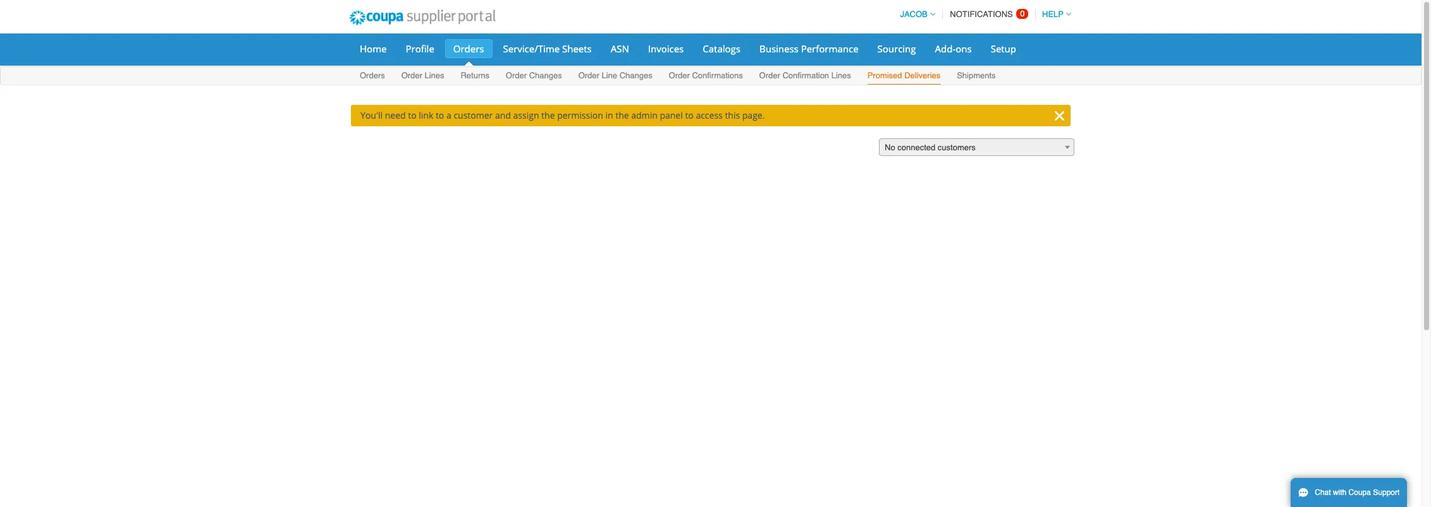 Task type: locate. For each thing, give the bounding box(es) containing it.
orders for top orders link
[[453, 42, 484, 55]]

order for order confirmation lines
[[759, 71, 780, 80]]

admin
[[631, 109, 658, 121]]

changes
[[529, 71, 562, 80], [620, 71, 653, 80]]

order left line
[[579, 71, 600, 80]]

1 horizontal spatial orders link
[[445, 39, 492, 58]]

1 horizontal spatial changes
[[620, 71, 653, 80]]

order confirmation lines
[[759, 71, 851, 80]]

0 horizontal spatial the
[[542, 109, 555, 121]]

1 order from the left
[[401, 71, 422, 80]]

the
[[542, 109, 555, 121], [616, 109, 629, 121]]

ons
[[956, 42, 972, 55]]

no connected customers
[[885, 143, 976, 152]]

orders link up returns
[[445, 39, 492, 58]]

this
[[725, 109, 740, 121]]

1 the from the left
[[542, 109, 555, 121]]

no
[[885, 143, 896, 152]]

link
[[419, 109, 434, 121]]

lines down performance
[[832, 71, 851, 80]]

navigation containing notifications 0
[[895, 2, 1072, 27]]

help
[[1043, 9, 1064, 19]]

3 order from the left
[[579, 71, 600, 80]]

order down 'business'
[[759, 71, 780, 80]]

0 horizontal spatial orders
[[360, 71, 385, 80]]

catalogs
[[703, 42, 741, 55]]

order down service/time
[[506, 71, 527, 80]]

service/time sheets
[[503, 42, 592, 55]]

performance
[[801, 42, 859, 55]]

to left link at the top of the page
[[408, 109, 417, 121]]

page.
[[743, 109, 765, 121]]

in
[[606, 109, 613, 121]]

1 horizontal spatial the
[[616, 109, 629, 121]]

2 changes from the left
[[620, 71, 653, 80]]

setup
[[991, 42, 1017, 55]]

to
[[408, 109, 417, 121], [436, 109, 444, 121], [685, 109, 694, 121]]

you'll
[[361, 109, 383, 121]]

jacob
[[900, 9, 928, 19]]

orders down home 'link' at the top of page
[[360, 71, 385, 80]]

business performance
[[760, 42, 859, 55]]

order for order lines
[[401, 71, 422, 80]]

changes down service/time sheets link
[[529, 71, 562, 80]]

lines
[[425, 71, 444, 80], [832, 71, 851, 80]]

1 vertical spatial orders link
[[359, 68, 386, 85]]

2 order from the left
[[506, 71, 527, 80]]

the right in
[[616, 109, 629, 121]]

and
[[495, 109, 511, 121]]

changes right line
[[620, 71, 653, 80]]

0 horizontal spatial orders link
[[359, 68, 386, 85]]

jacob link
[[895, 9, 935, 19]]

chat with coupa support button
[[1291, 479, 1408, 508]]

0 horizontal spatial changes
[[529, 71, 562, 80]]

home
[[360, 42, 387, 55]]

2 the from the left
[[616, 109, 629, 121]]

to right panel
[[685, 109, 694, 121]]

0 horizontal spatial to
[[408, 109, 417, 121]]

2 horizontal spatial to
[[685, 109, 694, 121]]

need
[[385, 109, 406, 121]]

orders link down home 'link' at the top of page
[[359, 68, 386, 85]]

1 horizontal spatial orders
[[453, 42, 484, 55]]

the right assign
[[542, 109, 555, 121]]

order down invoices link
[[669, 71, 690, 80]]

1 horizontal spatial lines
[[832, 71, 851, 80]]

orders up returns
[[453, 42, 484, 55]]

order
[[401, 71, 422, 80], [506, 71, 527, 80], [579, 71, 600, 80], [669, 71, 690, 80], [759, 71, 780, 80]]

customer
[[454, 109, 493, 121]]

panel
[[660, 109, 683, 121]]

permission
[[557, 109, 603, 121]]

order down profile link
[[401, 71, 422, 80]]

asn link
[[603, 39, 638, 58]]

order confirmations link
[[668, 68, 744, 85]]

setup link
[[983, 39, 1025, 58]]

invoices
[[648, 42, 684, 55]]

2 lines from the left
[[832, 71, 851, 80]]

service/time
[[503, 42, 560, 55]]

returns
[[461, 71, 490, 80]]

No connected customers field
[[879, 139, 1075, 157]]

0 horizontal spatial lines
[[425, 71, 444, 80]]

orders
[[453, 42, 484, 55], [360, 71, 385, 80]]

service/time sheets link
[[495, 39, 600, 58]]

notifications
[[950, 9, 1013, 19]]

lines down profile link
[[425, 71, 444, 80]]

0 vertical spatial orders
[[453, 42, 484, 55]]

No connected customers text field
[[880, 139, 1074, 157]]

1 horizontal spatial to
[[436, 109, 444, 121]]

4 order from the left
[[669, 71, 690, 80]]

sheets
[[562, 42, 592, 55]]

catalogs link
[[695, 39, 749, 58]]

orders link
[[445, 39, 492, 58], [359, 68, 386, 85]]

1 vertical spatial orders
[[360, 71, 385, 80]]

to left "a"
[[436, 109, 444, 121]]

coupa supplier portal image
[[341, 2, 504, 34]]

navigation
[[895, 2, 1072, 27]]

5 order from the left
[[759, 71, 780, 80]]

asn
[[611, 42, 629, 55]]

sourcing
[[878, 42, 916, 55]]

chat with coupa support
[[1315, 489, 1400, 498]]

with
[[1333, 489, 1347, 498]]



Task type: describe. For each thing, give the bounding box(es) containing it.
add-
[[935, 42, 956, 55]]

line
[[602, 71, 617, 80]]

order for order changes
[[506, 71, 527, 80]]

sourcing link
[[870, 39, 925, 58]]

confirmation
[[783, 71, 829, 80]]

connected
[[898, 143, 936, 152]]

coupa
[[1349, 489, 1371, 498]]

promised
[[868, 71, 902, 80]]

3 to from the left
[[685, 109, 694, 121]]

order confirmation lines link
[[759, 68, 852, 85]]

access
[[696, 109, 723, 121]]

order lines
[[401, 71, 444, 80]]

profile
[[406, 42, 434, 55]]

add-ons
[[935, 42, 972, 55]]

shipments link
[[957, 68, 997, 85]]

promised deliveries link
[[867, 68, 941, 85]]

returns link
[[460, 68, 490, 85]]

2 to from the left
[[436, 109, 444, 121]]

business
[[760, 42, 799, 55]]

invoices link
[[640, 39, 692, 58]]

notifications 0
[[950, 9, 1025, 19]]

confirmations
[[692, 71, 743, 80]]

order changes link
[[505, 68, 563, 85]]

order changes
[[506, 71, 562, 80]]

order line changes
[[579, 71, 653, 80]]

orders for orders link to the left
[[360, 71, 385, 80]]

0
[[1021, 9, 1025, 18]]

you'll need to link to a customer and assign the permission in the admin panel to access this page.
[[361, 109, 765, 121]]

add-ons link
[[927, 39, 980, 58]]

order for order line changes
[[579, 71, 600, 80]]

chat
[[1315, 489, 1331, 498]]

0 vertical spatial orders link
[[445, 39, 492, 58]]

1 lines from the left
[[425, 71, 444, 80]]

1 to from the left
[[408, 109, 417, 121]]

order for order confirmations
[[669, 71, 690, 80]]

assign
[[513, 109, 539, 121]]

profile link
[[398, 39, 443, 58]]

customers
[[938, 143, 976, 152]]

business performance link
[[752, 39, 867, 58]]

shipments
[[957, 71, 996, 80]]

help link
[[1037, 9, 1072, 19]]

support
[[1374, 489, 1400, 498]]

promised deliveries
[[868, 71, 941, 80]]

1 changes from the left
[[529, 71, 562, 80]]

order lines link
[[401, 68, 445, 85]]

deliveries
[[905, 71, 941, 80]]

order line changes link
[[578, 68, 653, 85]]

home link
[[352, 39, 395, 58]]

a
[[447, 109, 452, 121]]

order confirmations
[[669, 71, 743, 80]]



Task type: vqa. For each thing, say whether or not it's contained in the screenshot.
Additional Information icon
no



